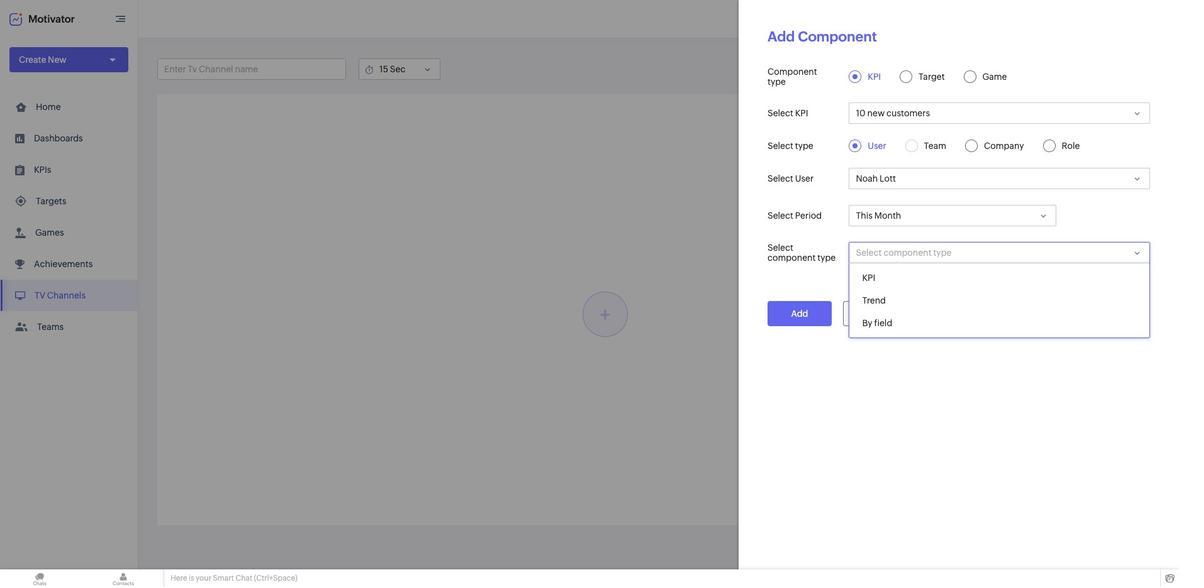 Task type: vqa. For each thing, say whether or not it's contained in the screenshot.
the Create
yes



Task type: describe. For each thing, give the bounding box(es) containing it.
list containing home
[[0, 91, 138, 343]]

kpi inside option
[[862, 273, 876, 283]]

trend
[[862, 296, 886, 306]]

add for add
[[791, 309, 808, 319]]

target
[[919, 72, 945, 82]]

smart
[[213, 575, 234, 583]]

select type
[[768, 141, 814, 151]]

kpis
[[34, 165, 51, 175]]

game
[[983, 72, 1007, 82]]

contacts image
[[84, 570, 163, 588]]

by
[[862, 318, 873, 328]]

motivator
[[28, 13, 75, 25]]

0 horizontal spatial user
[[795, 174, 814, 184]]

create new
[[19, 55, 66, 65]]

create
[[19, 55, 46, 65]]

by field option
[[850, 312, 1150, 335]]

here
[[171, 575, 187, 583]]

(ctrl+space)
[[254, 575, 297, 583]]

select for select component type
[[768, 243, 793, 253]]

cancel
[[861, 309, 890, 319]]

your
[[196, 575, 211, 583]]

type for component type
[[768, 77, 786, 87]]

1 vertical spatial +
[[600, 303, 611, 326]]

select kpi
[[768, 108, 808, 118]]

channels
[[47, 291, 86, 301]]

kpi option
[[850, 267, 1150, 289]]

select for select kpi
[[768, 108, 793, 118]]

trend option
[[850, 289, 1150, 312]]

add for add component
[[768, 29, 795, 45]]

tv
[[35, 291, 45, 301]]

chat
[[236, 575, 252, 583]]

add component
[[768, 29, 877, 45]]

component type
[[768, 67, 817, 87]]

chats image
[[0, 570, 79, 588]]

0 vertical spatial kpi
[[868, 72, 881, 82]]

period
[[795, 211, 822, 221]]

select period
[[768, 211, 822, 221]]

type inside the select component type
[[818, 253, 836, 263]]



Task type: locate. For each thing, give the bounding box(es) containing it.
1 horizontal spatial +
[[1114, 120, 1119, 132]]

type right 'component'
[[818, 253, 836, 263]]

0 horizontal spatial type
[[768, 77, 786, 87]]

1 vertical spatial add
[[791, 309, 808, 319]]

0 vertical spatial +
[[1114, 120, 1119, 132]]

kpi up the select type
[[795, 108, 808, 118]]

add up component type
[[768, 29, 795, 45]]

user
[[868, 141, 886, 151], [795, 174, 814, 184]]

teams
[[37, 322, 64, 332]]

+
[[1114, 120, 1119, 132], [600, 303, 611, 326]]

2 horizontal spatial type
[[818, 253, 836, 263]]

user left team
[[868, 141, 886, 151]]

is
[[189, 575, 194, 583]]

list
[[0, 91, 138, 343]]

role
[[1062, 141, 1080, 151]]

type inside component type
[[768, 77, 786, 87]]

by field
[[862, 318, 893, 328]]

type
[[768, 77, 786, 87], [795, 141, 814, 151], [818, 253, 836, 263]]

component up component type
[[798, 29, 877, 45]]

0 vertical spatial type
[[768, 77, 786, 87]]

None field
[[849, 242, 1150, 264]]

select down select kpi
[[768, 141, 793, 151]]

component
[[768, 253, 816, 263]]

field
[[874, 318, 893, 328]]

type for select type
[[795, 141, 814, 151]]

kpi
[[868, 72, 881, 82], [795, 108, 808, 118], [862, 273, 876, 283]]

select for select user
[[768, 174, 793, 184]]

2 select from the top
[[768, 141, 793, 151]]

list box
[[850, 264, 1150, 338]]

tv channels
[[35, 291, 86, 301]]

1 horizontal spatial user
[[868, 141, 886, 151]]

user image
[[1140, 9, 1160, 29]]

list box containing kpi
[[850, 264, 1150, 338]]

1 select from the top
[[768, 108, 793, 118]]

1 vertical spatial type
[[795, 141, 814, 151]]

select left the 'period' on the top right of the page
[[768, 211, 793, 221]]

component up select kpi
[[768, 67, 817, 77]]

1 vertical spatial component
[[768, 67, 817, 77]]

1 vertical spatial kpi
[[795, 108, 808, 118]]

5 select from the top
[[768, 243, 793, 253]]

team
[[924, 141, 947, 151]]

add down 'component'
[[791, 309, 808, 319]]

0 vertical spatial add
[[768, 29, 795, 45]]

Enter Tv Channel name text field
[[158, 59, 345, 79]]

select for select period
[[768, 211, 793, 221]]

4 select from the top
[[768, 211, 793, 221]]

cancel button
[[843, 301, 907, 327]]

dashboards
[[34, 133, 83, 143]]

kpi up the 'trend'
[[862, 273, 876, 283]]

games
[[35, 228, 64, 238]]

targets
[[36, 196, 66, 206]]

select user
[[768, 174, 814, 184]]

type up select kpi
[[768, 77, 786, 87]]

home
[[36, 102, 61, 112]]

add inside add button
[[791, 309, 808, 319]]

select
[[768, 108, 793, 118], [768, 141, 793, 151], [768, 174, 793, 184], [768, 211, 793, 221], [768, 243, 793, 253]]

2 vertical spatial type
[[818, 253, 836, 263]]

add
[[768, 29, 795, 45], [791, 309, 808, 319]]

achievements
[[34, 259, 93, 269]]

3 select from the top
[[768, 174, 793, 184]]

1 horizontal spatial type
[[795, 141, 814, 151]]

company
[[984, 141, 1024, 151]]

select inside the select component type
[[768, 243, 793, 253]]

kpi left target
[[868, 72, 881, 82]]

select down select period
[[768, 243, 793, 253]]

0 horizontal spatial +
[[600, 303, 611, 326]]

select up the select type
[[768, 108, 793, 118]]

0 vertical spatial user
[[868, 141, 886, 151]]

select down the select type
[[768, 174, 793, 184]]

component
[[798, 29, 877, 45], [768, 67, 817, 77]]

2 vertical spatial kpi
[[862, 273, 876, 283]]

add button
[[768, 301, 832, 327]]

select for select type
[[768, 141, 793, 151]]

1 vertical spatial user
[[795, 174, 814, 184]]

new
[[48, 55, 66, 65]]

0 vertical spatial component
[[798, 29, 877, 45]]

select component type
[[768, 243, 836, 263]]

here is your smart chat (ctrl+space)
[[171, 575, 297, 583]]

type up select user
[[795, 141, 814, 151]]

user down the select type
[[795, 174, 814, 184]]



